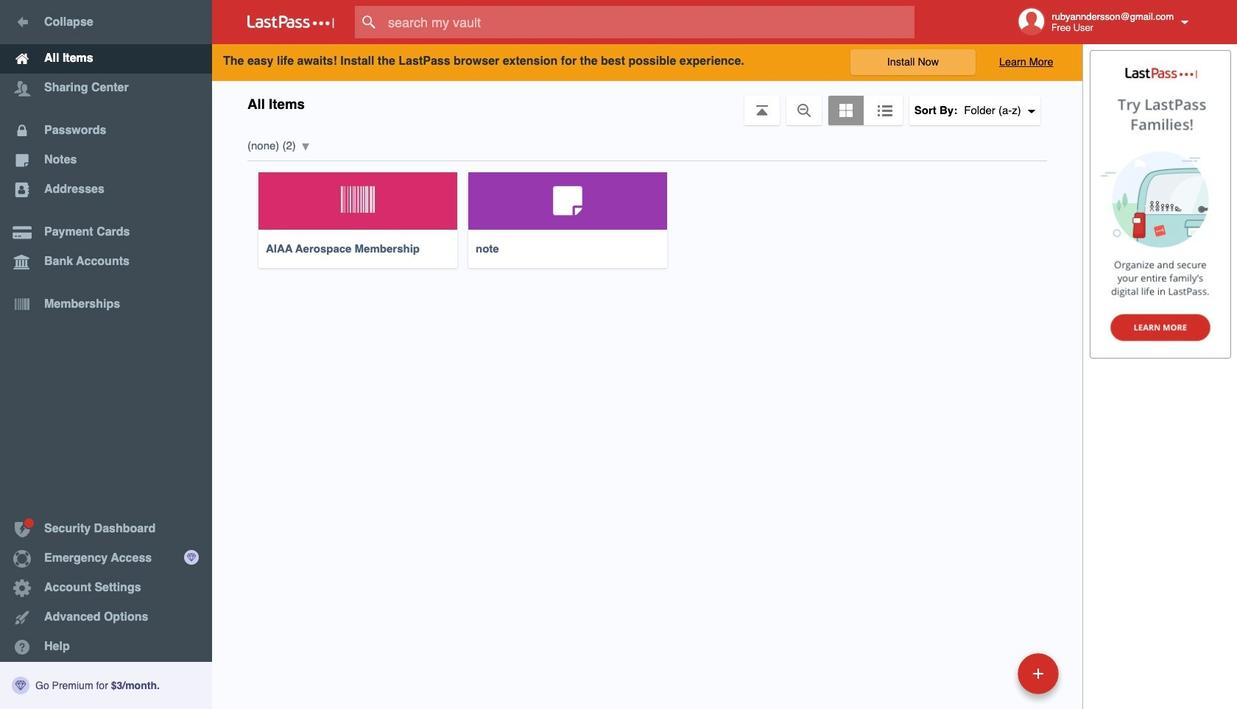 Task type: locate. For each thing, give the bounding box(es) containing it.
vault options navigation
[[212, 81, 1083, 125]]

new item navigation
[[917, 649, 1068, 709]]

lastpass image
[[247, 15, 334, 29]]

new item element
[[917, 653, 1064, 695]]



Task type: vqa. For each thing, say whether or not it's contained in the screenshot.
Main navigation "navigation"
yes



Task type: describe. For each thing, give the bounding box(es) containing it.
main navigation navigation
[[0, 0, 212, 709]]

Search search field
[[355, 6, 944, 38]]

search my vault text field
[[355, 6, 944, 38]]



